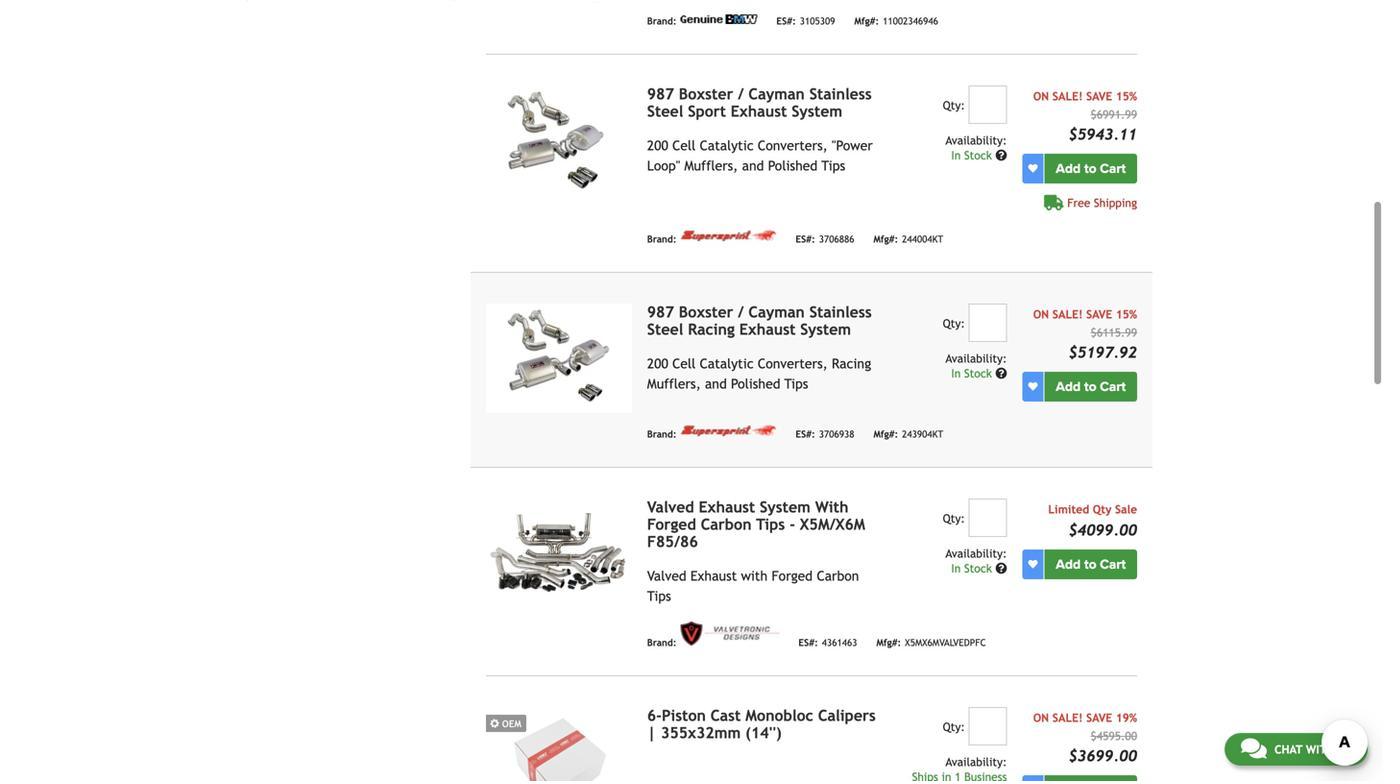 Task type: vqa. For each thing, say whether or not it's contained in the screenshot.
Shipping
yes



Task type: describe. For each thing, give the bounding box(es) containing it.
200 for 987 boxster / cayman stainless steel racing exhaust system
[[648, 356, 669, 372]]

valved exhaust system with forged carbon tips - x5m/x6m f85/86 link
[[648, 498, 866, 551]]

converters, for sport
[[758, 138, 828, 153]]

exhaust inside 'valved exhaust with forged carbon tips'
[[691, 569, 737, 584]]

thumbnail image image
[[486, 707, 632, 781]]

es#: for 987 boxster / cayman stainless steel sport exhaust system
[[796, 233, 816, 245]]

shipping
[[1094, 196, 1138, 210]]

987 boxster / cayman stainless steel racing exhaust system
[[648, 303, 872, 338]]

on sale!                         save 19% $4595.00 $3699.00
[[1034, 711, 1138, 765]]

add to cart for $5197.92
[[1056, 379, 1126, 395]]

on for $5197.92
[[1034, 308, 1050, 321]]

on for $5943.11
[[1034, 90, 1050, 103]]

6-piston cast monobloc calipers | 355x32mm (14'') link
[[648, 707, 876, 742]]

3 add to cart from the top
[[1056, 557, 1126, 573]]

add to cart for $5943.11
[[1056, 161, 1126, 177]]

3 stock from the top
[[965, 562, 993, 575]]

boxster for sport
[[679, 85, 734, 103]]

add to cart button for $5197.92
[[1045, 372, 1138, 402]]

to for $5943.11
[[1085, 161, 1097, 177]]

limited qty sale $4099.00
[[1049, 503, 1138, 539]]

/ for racing
[[738, 303, 744, 321]]

with
[[816, 498, 849, 516]]

monobloc
[[746, 707, 814, 725]]

|
[[648, 724, 657, 742]]

question circle image for $5197.92
[[996, 368, 1008, 379]]

mfg#: 244004kt
[[874, 233, 944, 245]]

question circle image for $5943.11
[[996, 150, 1008, 161]]

in for 987 boxster / cayman stainless steel racing exhaust system
[[952, 367, 961, 380]]

stainless for 987 boxster / cayman stainless steel racing exhaust system
[[810, 303, 872, 321]]

355x32mm
[[661, 724, 741, 742]]

sale! for $5197.92
[[1053, 308, 1083, 321]]

4 qty: from the top
[[943, 720, 966, 734]]

987 for 987 boxster / cayman stainless steel racing exhaust system
[[648, 303, 675, 321]]

200 for 987 boxster / cayman stainless steel sport exhaust system
[[648, 138, 669, 153]]

brand: for 987 boxster / cayman stainless steel sport exhaust system
[[648, 233, 677, 245]]

200 cell catalytic converters, "power loop" mufflers, and polished tips
[[648, 138, 873, 174]]

stock for $5197.92
[[965, 367, 993, 380]]

cell for sport
[[673, 138, 696, 153]]

mfg#: 11002346946
[[855, 15, 939, 26]]

loop"
[[648, 158, 681, 174]]

tips inside 200 cell catalytic converters, "power loop" mufflers, and polished tips
[[822, 158, 846, 174]]

add for $5197.92
[[1056, 379, 1081, 395]]

racing inside the 200 cell catalytic converters, racing mufflers, and polished tips
[[832, 356, 872, 372]]

qty: for 987 boxster / cayman stainless steel sport exhaust system
[[943, 99, 966, 112]]

catalytic for racing
[[700, 356, 754, 372]]

15% for $5943.11
[[1116, 90, 1138, 103]]

cayman for sport
[[749, 85, 805, 103]]

es#4361463 - x5mx6mvalvedpfc - valved exhaust system with forged carbon tips - x5m/x6m f85/86 - valved exhaust with forged carbon tips - valvetronic designs - bmw image
[[486, 499, 632, 609]]

$4099.00
[[1069, 522, 1138, 539]]

on sale!                         save 15% $6115.99 $5197.92
[[1034, 308, 1138, 362]]

qty: for 987 boxster / cayman stainless steel racing exhaust system
[[943, 317, 966, 330]]

on for $3699.00
[[1034, 711, 1050, 725]]

es#: 3706886
[[796, 233, 855, 245]]

save for $3699.00
[[1087, 711, 1113, 725]]

sale! for $3699.00
[[1053, 711, 1083, 725]]

add for $5943.11
[[1056, 161, 1081, 177]]

genuine bmw - corporate logo image
[[681, 15, 758, 24]]

us
[[1338, 743, 1352, 756]]

tips inside the 200 cell catalytic converters, racing mufflers, and polished tips
[[785, 376, 809, 392]]

brand: for valved exhaust system with forged carbon tips - x5m/x6m f85/86
[[648, 637, 677, 648]]

add to wish list image for $5197.92
[[1029, 382, 1038, 392]]

3706938
[[819, 429, 855, 440]]

mfg#: for 987 boxster / cayman stainless steel sport exhaust system
[[874, 233, 899, 245]]

brand: for 987 boxster / cayman stainless steel racing exhaust system
[[648, 429, 677, 440]]

mufflers, inside 200 cell catalytic converters, "power loop" mufflers, and polished tips
[[685, 158, 738, 174]]

4361463
[[822, 637, 858, 648]]

mfg#: for 987 boxster / cayman stainless steel racing exhaust system
[[874, 429, 899, 440]]

add to wish list image for $5943.11
[[1029, 164, 1038, 174]]

4 availability: from the top
[[946, 756, 1008, 769]]

3 add to cart button from the top
[[1045, 550, 1138, 580]]

in for 987 boxster / cayman stainless steel sport exhaust system
[[952, 149, 961, 162]]

cart for $5197.92
[[1101, 379, 1126, 395]]

steel for 987 boxster / cayman stainless steel racing exhaust system
[[648, 321, 684, 338]]

11002346946
[[883, 15, 939, 26]]

$5197.92
[[1069, 344, 1138, 362]]

mfg#: x5mx6mvalvedpfc
[[877, 637, 987, 648]]

(14'')
[[746, 724, 782, 742]]

es#: 3706938
[[796, 429, 855, 440]]

stainless for 987 boxster / cayman stainless steel sport exhaust system
[[810, 85, 872, 103]]

system for 987 boxster / cayman stainless steel racing exhaust system
[[801, 321, 852, 338]]

system inside valved exhaust system with forged carbon tips - x5m/x6m f85/86
[[760, 498, 811, 516]]

with inside 'valved exhaust with forged carbon tips'
[[741, 569, 768, 584]]

system for 987 boxster / cayman stainless steel sport exhaust system
[[792, 103, 843, 120]]

qty: for valved exhaust system with forged carbon tips - x5m/x6m f85/86
[[943, 512, 966, 525]]

forged inside 'valved exhaust with forged carbon tips'
[[772, 569, 813, 584]]

3 add from the top
[[1056, 557, 1081, 573]]

calipers
[[818, 707, 876, 725]]

19%
[[1116, 711, 1138, 725]]

-
[[790, 516, 796, 534]]

tips inside 'valved exhaust with forged carbon tips'
[[648, 589, 672, 604]]

boxster for racing
[[679, 303, 734, 321]]

piston
[[662, 707, 706, 725]]

1 horizontal spatial with
[[1307, 743, 1335, 756]]

mfg#: left 11002346946
[[855, 15, 879, 26]]

valved exhaust with forged carbon tips
[[648, 569, 860, 604]]

free
[[1068, 196, 1091, 210]]

save for $5943.11
[[1087, 90, 1113, 103]]



Task type: locate. For each thing, give the bounding box(es) containing it.
0 vertical spatial stainless
[[810, 85, 872, 103]]

supersprint - corporate logo image for sport
[[681, 230, 777, 242]]

2 vertical spatial sale!
[[1053, 711, 1083, 725]]

15% inside on sale!                         save 15% $6115.99 $5197.92
[[1116, 308, 1138, 321]]

add to cart
[[1056, 161, 1126, 177], [1056, 379, 1126, 395], [1056, 557, 1126, 573]]

1 converters, from the top
[[758, 138, 828, 153]]

987 boxster / cayman stainless steel sport exhaust system
[[648, 85, 872, 120]]

cell down 987 boxster / cayman stainless steel racing exhaust system 'link'
[[673, 356, 696, 372]]

sale! inside on sale!                         save 15% $6115.99 $5197.92
[[1053, 308, 1083, 321]]

tips up es#: 3706938 at the bottom
[[785, 376, 809, 392]]

in
[[952, 149, 961, 162], [952, 367, 961, 380], [952, 562, 961, 575]]

6-piston cast monobloc calipers | 355x32mm (14'')
[[648, 707, 876, 742]]

exhaust left -
[[699, 498, 756, 516]]

valved down f85/86
[[648, 569, 687, 584]]

add to wish list image
[[1029, 164, 1038, 174], [1029, 382, 1038, 392]]

and down 987 boxster / cayman stainless steel racing exhaust system 'link'
[[705, 376, 727, 392]]

1 on from the top
[[1034, 90, 1050, 103]]

0 vertical spatial cell
[[673, 138, 696, 153]]

1 15% from the top
[[1116, 90, 1138, 103]]

1 save from the top
[[1087, 90, 1113, 103]]

converters, inside the 200 cell catalytic converters, racing mufflers, and polished tips
[[758, 356, 828, 372]]

add to wish list image down on sale!                         save 15% $6115.99 $5197.92
[[1029, 382, 1038, 392]]

system inside 987 boxster / cayman stainless steel racing exhaust system
[[801, 321, 852, 338]]

200
[[648, 138, 669, 153], [648, 356, 669, 372]]

1 vertical spatial add
[[1056, 379, 1081, 395]]

2 vertical spatial add
[[1056, 557, 1081, 573]]

sale! up $3699.00
[[1053, 711, 1083, 725]]

1 vertical spatial boxster
[[679, 303, 734, 321]]

1 add to cart from the top
[[1056, 161, 1126, 177]]

mfg#: left 244004kt
[[874, 233, 899, 245]]

1 vertical spatial forged
[[772, 569, 813, 584]]

2 catalytic from the top
[[700, 356, 754, 372]]

steel inside 987 boxster / cayman stainless steel sport exhaust system
[[648, 103, 684, 120]]

1 vertical spatial add to cart
[[1056, 379, 1126, 395]]

availability: for 987 boxster / cayman stainless steel racing exhaust system
[[946, 352, 1008, 365]]

steel for 987 boxster / cayman stainless steel sport exhaust system
[[648, 103, 684, 120]]

2 converters, from the top
[[758, 356, 828, 372]]

1 add from the top
[[1056, 161, 1081, 177]]

2 availability: from the top
[[946, 352, 1008, 365]]

catalytic inside the 200 cell catalytic converters, racing mufflers, and polished tips
[[700, 356, 754, 372]]

boxster inside 987 boxster / cayman stainless steel racing exhaust system
[[679, 303, 734, 321]]

1 horizontal spatial forged
[[772, 569, 813, 584]]

2 cart from the top
[[1101, 379, 1126, 395]]

0 vertical spatial carbon
[[701, 516, 752, 534]]

1 vertical spatial question circle image
[[996, 368, 1008, 379]]

2 15% from the top
[[1116, 308, 1138, 321]]

carbon right f85/86
[[701, 516, 752, 534]]

system up "power
[[792, 103, 843, 120]]

save inside the on sale!                         save 19% $4595.00 $3699.00
[[1087, 711, 1113, 725]]

cayman
[[749, 85, 805, 103], [749, 303, 805, 321]]

1 vertical spatial cell
[[673, 356, 696, 372]]

987 boxster / cayman stainless steel racing exhaust system link
[[648, 303, 872, 338]]

2 cell from the top
[[673, 356, 696, 372]]

chat
[[1275, 743, 1303, 756]]

valved exhaust system with forged carbon tips - x5m/x6m f85/86
[[648, 498, 866, 551]]

es#: left 3706938
[[796, 429, 816, 440]]

/ right sport
[[738, 85, 744, 103]]

0 vertical spatial 200
[[648, 138, 669, 153]]

carbon inside valved exhaust system with forged carbon tips - x5m/x6m f85/86
[[701, 516, 752, 534]]

0 vertical spatial and
[[742, 158, 764, 174]]

on sale!                         save 15% $6991.99 $5943.11
[[1034, 90, 1138, 143]]

1 cayman from the top
[[749, 85, 805, 103]]

save up $4595.00
[[1087, 711, 1113, 725]]

2 to from the top
[[1085, 379, 1097, 395]]

with left the us
[[1307, 743, 1335, 756]]

1 vertical spatial 15%
[[1116, 308, 1138, 321]]

es#:
[[777, 15, 796, 26], [796, 233, 816, 245], [796, 429, 816, 440], [799, 637, 819, 648]]

with
[[741, 569, 768, 584], [1307, 743, 1335, 756]]

mufflers, inside the 200 cell catalytic converters, racing mufflers, and polished tips
[[648, 376, 701, 392]]

4 brand: from the top
[[648, 637, 677, 648]]

1 catalytic from the top
[[700, 138, 754, 153]]

x5mx6mvalvedpfc
[[905, 637, 987, 648]]

1 horizontal spatial racing
[[832, 356, 872, 372]]

3 to from the top
[[1085, 557, 1097, 573]]

987 inside 987 boxster / cayman stainless steel sport exhaust system
[[648, 85, 675, 103]]

tips down f85/86
[[648, 589, 672, 604]]

0 horizontal spatial carbon
[[701, 516, 752, 534]]

cart for $5943.11
[[1101, 161, 1126, 177]]

tips
[[822, 158, 846, 174], [785, 376, 809, 392], [757, 516, 785, 534], [648, 589, 672, 604]]

2 vertical spatial to
[[1085, 557, 1097, 573]]

$4595.00
[[1091, 730, 1138, 743]]

tips inside valved exhaust system with forged carbon tips - x5m/x6m f85/86
[[757, 516, 785, 534]]

sale! inside the on sale!                         save 19% $4595.00 $3699.00
[[1053, 711, 1083, 725]]

to down $5197.92
[[1085, 379, 1097, 395]]

exhaust down f85/86
[[691, 569, 737, 584]]

0 horizontal spatial forged
[[648, 516, 697, 534]]

supersprint - corporate logo image down the 200 cell catalytic converters, racing mufflers, and polished tips
[[681, 425, 777, 437]]

sale! up the $5943.11
[[1053, 90, 1083, 103]]

0 vertical spatial mufflers,
[[685, 158, 738, 174]]

2 vertical spatial save
[[1087, 711, 1113, 725]]

add to cart down $5197.92
[[1056, 379, 1126, 395]]

3105309
[[800, 15, 836, 26]]

valvetronic designs - corporate logo image
[[681, 622, 780, 646]]

to down $4099.00
[[1085, 557, 1097, 573]]

1 horizontal spatial and
[[742, 158, 764, 174]]

2 brand: from the top
[[648, 233, 677, 245]]

comments image
[[1241, 737, 1267, 760]]

0 vertical spatial in
[[952, 149, 961, 162]]

3 brand: from the top
[[648, 429, 677, 440]]

add down $5197.92
[[1056, 379, 1081, 395]]

cell inside the 200 cell catalytic converters, racing mufflers, and polished tips
[[673, 356, 696, 372]]

0 vertical spatial system
[[792, 103, 843, 120]]

0 vertical spatial cart
[[1101, 161, 1126, 177]]

3 save from the top
[[1087, 711, 1113, 725]]

add
[[1056, 161, 1081, 177], [1056, 379, 1081, 395], [1056, 557, 1081, 573]]

1 vertical spatial cart
[[1101, 379, 1126, 395]]

cast
[[711, 707, 741, 725]]

987 boxster / cayman stainless steel sport exhaust system link
[[648, 85, 872, 120]]

15% up $6991.99
[[1116, 90, 1138, 103]]

catalytic inside 200 cell catalytic converters, "power loop" mufflers, and polished tips
[[700, 138, 754, 153]]

save for $5197.92
[[1087, 308, 1113, 321]]

2 supersprint - corporate logo image from the top
[[681, 425, 777, 437]]

exhaust inside 987 boxster / cayman stainless steel racing exhaust system
[[740, 321, 796, 338]]

es#: for 987 boxster / cayman stainless steel racing exhaust system
[[796, 429, 816, 440]]

2 200 from the top
[[648, 356, 669, 372]]

polished
[[768, 158, 818, 174], [731, 376, 781, 392]]

1 cart from the top
[[1101, 161, 1126, 177]]

2 sale! from the top
[[1053, 308, 1083, 321]]

polished down 987 boxster / cayman stainless steel racing exhaust system
[[731, 376, 781, 392]]

987 inside 987 boxster / cayman stainless steel racing exhaust system
[[648, 303, 675, 321]]

1 stock from the top
[[965, 149, 993, 162]]

1 987 from the top
[[648, 85, 675, 103]]

exhaust
[[731, 103, 787, 120], [740, 321, 796, 338], [699, 498, 756, 516], [691, 569, 737, 584]]

243904kt
[[903, 429, 944, 440]]

add to wish list image
[[1029, 560, 1038, 570]]

0 horizontal spatial racing
[[688, 321, 735, 338]]

cell for racing
[[673, 356, 696, 372]]

1 question circle image from the top
[[996, 150, 1008, 161]]

tips down "power
[[822, 158, 846, 174]]

0 vertical spatial question circle image
[[996, 150, 1008, 161]]

boxster up the 200 cell catalytic converters, racing mufflers, and polished tips
[[679, 303, 734, 321]]

forged inside valved exhaust system with forged carbon tips - x5m/x6m f85/86
[[648, 516, 697, 534]]

1 in stock from the top
[[952, 149, 996, 162]]

1 vertical spatial stock
[[965, 367, 993, 380]]

2 vertical spatial add to cart
[[1056, 557, 1126, 573]]

es#3706886 - 244004kt - 987 boxster / cayman stainless steel sport exhaust system - 200 cell catalytic converters, "power loop" mufflers, and polished tips - supersprint - porsche image
[[486, 86, 632, 195]]

2 on from the top
[[1034, 308, 1050, 321]]

mfg#: 243904kt
[[874, 429, 944, 440]]

/ up the 200 cell catalytic converters, racing mufflers, and polished tips
[[738, 303, 744, 321]]

stainless inside 987 boxster / cayman stainless steel sport exhaust system
[[810, 85, 872, 103]]

2 vertical spatial in stock
[[952, 562, 996, 575]]

1 vertical spatial system
[[801, 321, 852, 338]]

supersprint - corporate logo image for racing
[[681, 425, 777, 437]]

3 availability: from the top
[[946, 547, 1008, 560]]

2 vertical spatial on
[[1034, 711, 1050, 725]]

0 vertical spatial converters,
[[758, 138, 828, 153]]

save up $6115.99
[[1087, 308, 1113, 321]]

valved for valved exhaust with forged carbon tips
[[648, 569, 687, 584]]

1 vertical spatial sale!
[[1053, 308, 1083, 321]]

es#3105309 - 11002346946 - remanufactured short engine - n63 - includes refundable $1500.00 core charge. - genuine bmw - bmw image
[[486, 0, 632, 3]]

steel
[[648, 103, 684, 120], [648, 321, 684, 338]]

0 vertical spatial in stock
[[952, 149, 996, 162]]

on inside on sale!                         save 15% $6991.99 $5943.11
[[1034, 90, 1050, 103]]

1 boxster from the top
[[679, 85, 734, 103]]

cell up loop"
[[673, 138, 696, 153]]

0 vertical spatial forged
[[648, 516, 697, 534]]

cart
[[1101, 161, 1126, 177], [1101, 379, 1126, 395], [1101, 557, 1126, 573]]

save inside on sale!                         save 15% $6991.99 $5943.11
[[1087, 90, 1113, 103]]

sale! for $5943.11
[[1053, 90, 1083, 103]]

1 vertical spatial cayman
[[749, 303, 805, 321]]

0 vertical spatial catalytic
[[700, 138, 754, 153]]

/ for sport
[[738, 85, 744, 103]]

availability: for valved exhaust system with forged carbon tips - x5m/x6m f85/86
[[946, 547, 1008, 560]]

save inside on sale!                         save 15% $6115.99 $5197.92
[[1087, 308, 1113, 321]]

1 vertical spatial catalytic
[[700, 356, 754, 372]]

save up $6991.99
[[1087, 90, 1113, 103]]

200 inside the 200 cell catalytic converters, racing mufflers, and polished tips
[[648, 356, 669, 372]]

to up free
[[1085, 161, 1097, 177]]

converters, down 987 boxster / cayman stainless steel racing exhaust system
[[758, 356, 828, 372]]

2 question circle image from the top
[[996, 368, 1008, 379]]

converters, for racing
[[758, 356, 828, 372]]

add right add to wish list image
[[1056, 557, 1081, 573]]

valved
[[648, 498, 695, 516], [648, 569, 687, 584]]

1 vertical spatial converters,
[[758, 356, 828, 372]]

200 cell catalytic converters, racing mufflers, and polished tips
[[648, 356, 872, 392]]

cell inside 200 cell catalytic converters, "power loop" mufflers, and polished tips
[[673, 138, 696, 153]]

2 vertical spatial stock
[[965, 562, 993, 575]]

question circle image
[[996, 563, 1008, 574]]

1 in from the top
[[952, 149, 961, 162]]

system up the 200 cell catalytic converters, racing mufflers, and polished tips
[[801, 321, 852, 338]]

cart up shipping
[[1101, 161, 1126, 177]]

1 cell from the top
[[673, 138, 696, 153]]

0 vertical spatial steel
[[648, 103, 684, 120]]

cell
[[673, 138, 696, 153], [673, 356, 696, 372]]

0 vertical spatial on
[[1034, 90, 1050, 103]]

2 qty: from the top
[[943, 317, 966, 330]]

0 vertical spatial valved
[[648, 498, 695, 516]]

0 horizontal spatial with
[[741, 569, 768, 584]]

15% inside on sale!                         save 15% $6991.99 $5943.11
[[1116, 90, 1138, 103]]

2 add from the top
[[1056, 379, 1081, 395]]

qty
[[1093, 503, 1112, 516]]

6-
[[648, 707, 662, 725]]

es#: for valved exhaust system with forged carbon tips - x5m/x6m f85/86
[[799, 637, 819, 648]]

valved inside 'valved exhaust with forged carbon tips'
[[648, 569, 687, 584]]

system left with
[[760, 498, 811, 516]]

cayman inside 987 boxster / cayman stainless steel racing exhaust system
[[749, 303, 805, 321]]

boxster inside 987 boxster / cayman stainless steel sport exhaust system
[[679, 85, 734, 103]]

exhaust up the 200 cell catalytic converters, racing mufflers, and polished tips
[[740, 321, 796, 338]]

1 vertical spatial add to wish list image
[[1029, 382, 1038, 392]]

exhaust inside 987 boxster / cayman stainless steel sport exhaust system
[[731, 103, 787, 120]]

in stock for $5943.11
[[952, 149, 996, 162]]

and down 987 boxster / cayman stainless steel sport exhaust system
[[742, 158, 764, 174]]

racing inside 987 boxster / cayman stainless steel racing exhaust system
[[688, 321, 735, 338]]

steel inside 987 boxster / cayman stainless steel racing exhaust system
[[648, 321, 684, 338]]

1 vertical spatial mufflers,
[[648, 376, 701, 392]]

1 steel from the top
[[648, 103, 684, 120]]

add to cart button
[[1045, 154, 1138, 184], [1045, 372, 1138, 402], [1045, 550, 1138, 580]]

stainless
[[810, 85, 872, 103], [810, 303, 872, 321]]

boxster
[[679, 85, 734, 103], [679, 303, 734, 321]]

stainless inside 987 boxster / cayman stainless steel racing exhaust system
[[810, 303, 872, 321]]

mfg#: right 4361463
[[877, 637, 902, 648]]

in stock
[[952, 149, 996, 162], [952, 367, 996, 380], [952, 562, 996, 575]]

15% up $6115.99
[[1116, 308, 1138, 321]]

on inside on sale!                         save 15% $6115.99 $5197.92
[[1034, 308, 1050, 321]]

2 save from the top
[[1087, 308, 1113, 321]]

catalytic
[[700, 138, 754, 153], [700, 356, 754, 372]]

0 vertical spatial with
[[741, 569, 768, 584]]

0 vertical spatial add
[[1056, 161, 1081, 177]]

exhaust inside valved exhaust system with forged carbon tips - x5m/x6m f85/86
[[699, 498, 756, 516]]

$6991.99
[[1091, 108, 1138, 121]]

2 vertical spatial add to cart button
[[1045, 550, 1138, 580]]

add to cart button for $5943.11
[[1045, 154, 1138, 184]]

sale!
[[1053, 90, 1083, 103], [1053, 308, 1083, 321], [1053, 711, 1083, 725]]

boxster down genuine bmw - corporate logo on the top
[[679, 85, 734, 103]]

add to cart up the free shipping
[[1056, 161, 1126, 177]]

2 / from the top
[[738, 303, 744, 321]]

1 vertical spatial /
[[738, 303, 744, 321]]

and inside the 200 cell catalytic converters, racing mufflers, and polished tips
[[705, 376, 727, 392]]

2 add to cart from the top
[[1056, 379, 1126, 395]]

availability: for 987 boxster / cayman stainless steel sport exhaust system
[[946, 134, 1008, 147]]

$5943.11
[[1069, 126, 1138, 143]]

1 vertical spatial stainless
[[810, 303, 872, 321]]

1 stainless from the top
[[810, 85, 872, 103]]

2 vertical spatial system
[[760, 498, 811, 516]]

987 for 987 boxster / cayman stainless steel sport exhaust system
[[648, 85, 675, 103]]

mfg#:
[[855, 15, 879, 26], [874, 233, 899, 245], [874, 429, 899, 440], [877, 637, 902, 648]]

2 in from the top
[[952, 367, 961, 380]]

/
[[738, 85, 744, 103], [738, 303, 744, 321]]

with down valved exhaust system with forged carbon tips - x5m/x6m f85/86
[[741, 569, 768, 584]]

$6115.99
[[1091, 326, 1138, 339]]

1 sale! from the top
[[1053, 90, 1083, 103]]

2 steel from the top
[[648, 321, 684, 338]]

add to wish list image down on sale!                         save 15% $6991.99 $5943.11
[[1029, 164, 1038, 174]]

stainless up "power
[[810, 85, 872, 103]]

sale
[[1116, 503, 1138, 516]]

catalytic down sport
[[700, 138, 754, 153]]

es#: left the 3706886
[[796, 233, 816, 245]]

1 vertical spatial in stock
[[952, 367, 996, 380]]

1 brand: from the top
[[648, 15, 677, 26]]

0 vertical spatial sale!
[[1053, 90, 1083, 103]]

availability:
[[946, 134, 1008, 147], [946, 352, 1008, 365], [946, 547, 1008, 560], [946, 756, 1008, 769]]

2 vertical spatial in
[[952, 562, 961, 575]]

1 qty: from the top
[[943, 99, 966, 112]]

1 / from the top
[[738, 85, 744, 103]]

None number field
[[969, 86, 1008, 124], [969, 304, 1008, 342], [969, 499, 1008, 537], [969, 707, 1008, 746], [969, 86, 1008, 124], [969, 304, 1008, 342], [969, 499, 1008, 537], [969, 707, 1008, 746]]

and
[[742, 158, 764, 174], [705, 376, 727, 392]]

2 in stock from the top
[[952, 367, 996, 380]]

es#: left 4361463
[[799, 637, 819, 648]]

to
[[1085, 161, 1097, 177], [1085, 379, 1097, 395], [1085, 557, 1097, 573]]

2 valved from the top
[[648, 569, 687, 584]]

3 on from the top
[[1034, 711, 1050, 725]]

carbon inside 'valved exhaust with forged carbon tips'
[[817, 569, 860, 584]]

1 vertical spatial carbon
[[817, 569, 860, 584]]

3706886
[[819, 233, 855, 245]]

cart down $5197.92
[[1101, 379, 1126, 395]]

save
[[1087, 90, 1113, 103], [1087, 308, 1113, 321], [1087, 711, 1113, 725]]

converters, down 987 boxster / cayman stainless steel sport exhaust system
[[758, 138, 828, 153]]

free shipping
[[1068, 196, 1138, 210]]

1 200 from the top
[[648, 138, 669, 153]]

chat with us
[[1275, 743, 1352, 756]]

on inside the on sale!                         save 19% $4595.00 $3699.00
[[1034, 711, 1050, 725]]

0 vertical spatial add to cart button
[[1045, 154, 1138, 184]]

1 vertical spatial with
[[1307, 743, 1335, 756]]

1 to from the top
[[1085, 161, 1097, 177]]

1 vertical spatial supersprint - corporate logo image
[[681, 425, 777, 437]]

1 vertical spatial racing
[[832, 356, 872, 372]]

3 cart from the top
[[1101, 557, 1126, 573]]

tips left -
[[757, 516, 785, 534]]

0 vertical spatial add to wish list image
[[1029, 164, 1038, 174]]

exhaust up 200 cell catalytic converters, "power loop" mufflers, and polished tips
[[731, 103, 787, 120]]

2 stainless from the top
[[810, 303, 872, 321]]

15%
[[1116, 90, 1138, 103], [1116, 308, 1138, 321]]

0 vertical spatial racing
[[688, 321, 735, 338]]

15% for $5197.92
[[1116, 308, 1138, 321]]

product filters element
[[246, 0, 455, 1]]

0 vertical spatial /
[[738, 85, 744, 103]]

es#: 4361463
[[799, 637, 858, 648]]

2 vertical spatial cart
[[1101, 557, 1126, 573]]

"power
[[832, 138, 873, 153]]

racing up 3706938
[[832, 356, 872, 372]]

in stock for $5197.92
[[952, 367, 996, 380]]

244004kt
[[903, 233, 944, 245]]

0 vertical spatial to
[[1085, 161, 1097, 177]]

/ inside 987 boxster / cayman stainless steel racing exhaust system
[[738, 303, 744, 321]]

converters, inside 200 cell catalytic converters, "power loop" mufflers, and polished tips
[[758, 138, 828, 153]]

supersprint - corporate logo image down 200 cell catalytic converters, "power loop" mufflers, and polished tips
[[681, 230, 777, 242]]

0 vertical spatial 987
[[648, 85, 675, 103]]

carbon
[[701, 516, 752, 534], [817, 569, 860, 584]]

3 in from the top
[[952, 562, 961, 575]]

sale! up $5197.92
[[1053, 308, 1083, 321]]

es#: left the 3105309
[[777, 15, 796, 26]]

stainless down the 3706886
[[810, 303, 872, 321]]

cayman for racing
[[749, 303, 805, 321]]

mufflers,
[[685, 158, 738, 174], [648, 376, 701, 392]]

add to cart down $4099.00
[[1056, 557, 1126, 573]]

stock for $5943.11
[[965, 149, 993, 162]]

cayman up the 200 cell catalytic converters, racing mufflers, and polished tips
[[749, 303, 805, 321]]

system
[[792, 103, 843, 120], [801, 321, 852, 338], [760, 498, 811, 516]]

1 vertical spatial save
[[1087, 308, 1113, 321]]

2 987 from the top
[[648, 303, 675, 321]]

converters,
[[758, 138, 828, 153], [758, 356, 828, 372]]

mfg#: for valved exhaust system with forged carbon tips - x5m/x6m f85/86
[[877, 637, 902, 648]]

polished inside 200 cell catalytic converters, "power loop" mufflers, and polished tips
[[768, 158, 818, 174]]

add to cart button up the free shipping
[[1045, 154, 1138, 184]]

1 availability: from the top
[[946, 134, 1008, 147]]

0 vertical spatial 15%
[[1116, 90, 1138, 103]]

chat with us link
[[1225, 733, 1368, 766]]

200 inside 200 cell catalytic converters, "power loop" mufflers, and polished tips
[[648, 138, 669, 153]]

to for $5197.92
[[1085, 379, 1097, 395]]

3 sale! from the top
[[1053, 711, 1083, 725]]

$3699.00
[[1069, 747, 1138, 765]]

1 add to wish list image from the top
[[1029, 164, 1038, 174]]

987
[[648, 85, 675, 103], [648, 303, 675, 321]]

supersprint - corporate logo image
[[681, 230, 777, 242], [681, 425, 777, 437]]

mfg#: left 243904kt
[[874, 429, 899, 440]]

on
[[1034, 90, 1050, 103], [1034, 308, 1050, 321], [1034, 711, 1050, 725]]

question circle image
[[996, 150, 1008, 161], [996, 368, 1008, 379]]

stock
[[965, 149, 993, 162], [965, 367, 993, 380], [965, 562, 993, 575]]

1 vertical spatial 200
[[648, 356, 669, 372]]

1 add to cart button from the top
[[1045, 154, 1138, 184]]

2 boxster from the top
[[679, 303, 734, 321]]

1 vertical spatial in
[[952, 367, 961, 380]]

0 vertical spatial add to cart
[[1056, 161, 1126, 177]]

catalytic down 987 boxster / cayman stainless steel racing exhaust system 'link'
[[700, 356, 754, 372]]

1 supersprint - corporate logo image from the top
[[681, 230, 777, 242]]

es#3706938 - 243904kt - 987 boxster / cayman stainless steel racing exhaust system - 200 cell catalytic converters, racing mufflers, and polished tips - supersprint - porsche image
[[486, 304, 632, 413]]

0 vertical spatial supersprint - corporate logo image
[[681, 230, 777, 242]]

1 vertical spatial to
[[1085, 379, 1097, 395]]

in for valved exhaust system with forged carbon tips - x5m/x6m f85/86
[[952, 562, 961, 575]]

forged
[[648, 516, 697, 534], [772, 569, 813, 584]]

0 vertical spatial polished
[[768, 158, 818, 174]]

x5m/x6m
[[800, 516, 866, 534]]

1 horizontal spatial carbon
[[817, 569, 860, 584]]

brand:
[[648, 15, 677, 26], [648, 233, 677, 245], [648, 429, 677, 440], [648, 637, 677, 648]]

1 vertical spatial 987
[[648, 303, 675, 321]]

/ inside 987 boxster / cayman stainless steel sport exhaust system
[[738, 85, 744, 103]]

0 vertical spatial save
[[1087, 90, 1113, 103]]

1 vertical spatial add to cart button
[[1045, 372, 1138, 402]]

es#: 3105309
[[777, 15, 836, 26]]

1 vertical spatial steel
[[648, 321, 684, 338]]

valved inside valved exhaust system with forged carbon tips - x5m/x6m f85/86
[[648, 498, 695, 516]]

2 add to cart button from the top
[[1045, 372, 1138, 402]]

add to cart button down $5197.92
[[1045, 372, 1138, 402]]

valved up f85/86
[[648, 498, 695, 516]]

system inside 987 boxster / cayman stainless steel sport exhaust system
[[792, 103, 843, 120]]

2 stock from the top
[[965, 367, 993, 380]]

limited
[[1049, 503, 1090, 516]]

polished down 987 boxster / cayman stainless steel sport exhaust system
[[768, 158, 818, 174]]

f85/86
[[648, 533, 699, 551]]

0 horizontal spatial and
[[705, 376, 727, 392]]

1 vertical spatial polished
[[731, 376, 781, 392]]

cayman up 200 cell catalytic converters, "power loop" mufflers, and polished tips
[[749, 85, 805, 103]]

racing
[[688, 321, 735, 338], [832, 356, 872, 372]]

add up free
[[1056, 161, 1081, 177]]

valved for valved exhaust system with forged carbon tips - x5m/x6m f85/86
[[648, 498, 695, 516]]

add to cart button down $4099.00
[[1045, 550, 1138, 580]]

and inside 200 cell catalytic converters, "power loop" mufflers, and polished tips
[[742, 158, 764, 174]]

0 vertical spatial cayman
[[749, 85, 805, 103]]

1 valved from the top
[[648, 498, 695, 516]]

sport
[[688, 103, 726, 120]]

0 vertical spatial boxster
[[679, 85, 734, 103]]

3 in stock from the top
[[952, 562, 996, 575]]

3 qty: from the top
[[943, 512, 966, 525]]

2 cayman from the top
[[749, 303, 805, 321]]

1 vertical spatial on
[[1034, 308, 1050, 321]]

0 vertical spatial stock
[[965, 149, 993, 162]]

carbon down x5m/x6m
[[817, 569, 860, 584]]

1 vertical spatial valved
[[648, 569, 687, 584]]

cart down $4099.00
[[1101, 557, 1126, 573]]

polished inside the 200 cell catalytic converters, racing mufflers, and polished tips
[[731, 376, 781, 392]]

2 add to wish list image from the top
[[1029, 382, 1038, 392]]

sale! inside on sale!                         save 15% $6991.99 $5943.11
[[1053, 90, 1083, 103]]

cayman inside 987 boxster / cayman stainless steel sport exhaust system
[[749, 85, 805, 103]]

catalytic for sport
[[700, 138, 754, 153]]

racing up the 200 cell catalytic converters, racing mufflers, and polished tips
[[688, 321, 735, 338]]

1 vertical spatial and
[[705, 376, 727, 392]]



